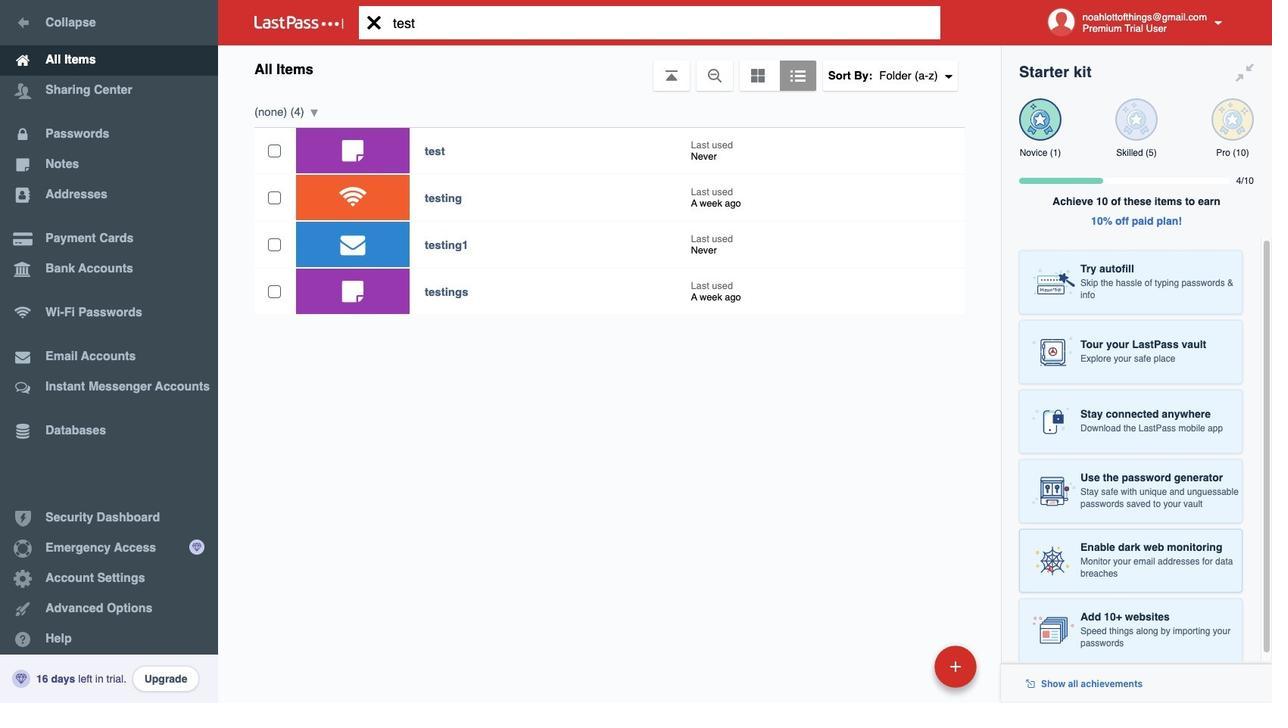 Task type: describe. For each thing, give the bounding box(es) containing it.
lastpass image
[[255, 16, 344, 30]]

search my vault text field
[[359, 6, 964, 39]]

main navigation navigation
[[0, 0, 218, 704]]

vault options navigation
[[218, 45, 1001, 91]]



Task type: locate. For each thing, give the bounding box(es) containing it.
Search search field
[[359, 6, 964, 39]]

new item element
[[831, 645, 982, 689]]

clear search image
[[359, 6, 389, 39]]

new item navigation
[[831, 642, 986, 704]]



